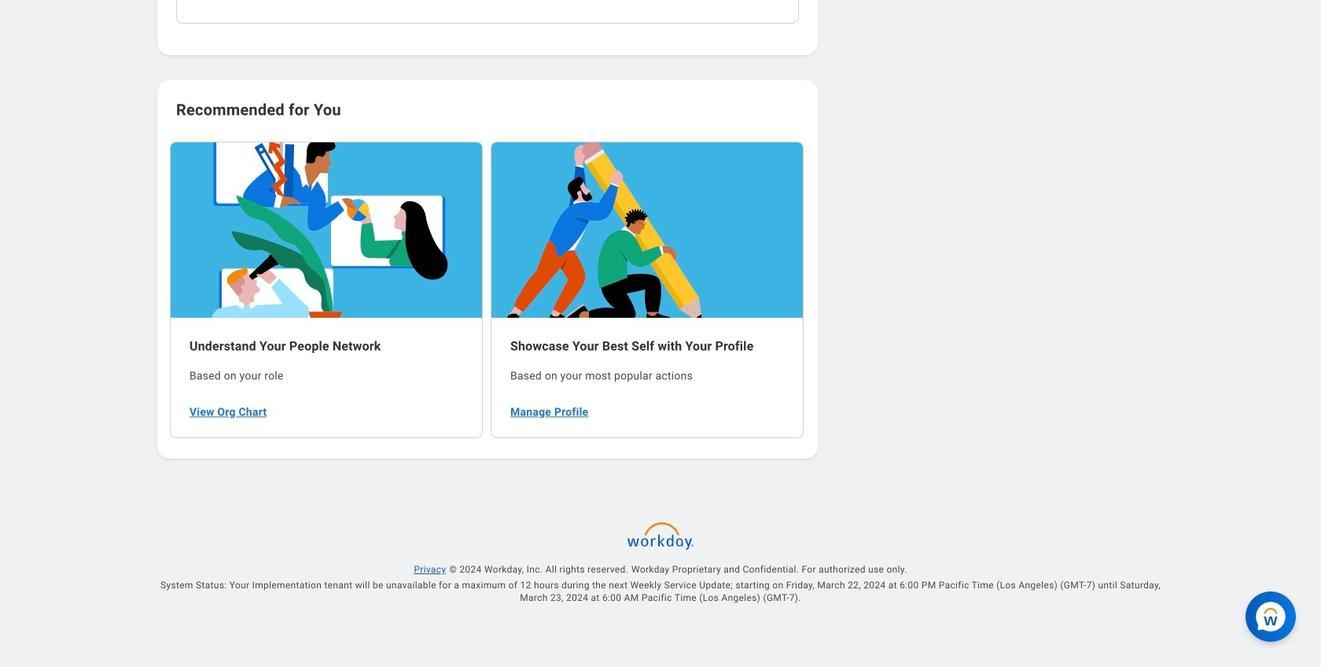 Task type: locate. For each thing, give the bounding box(es) containing it.
list
[[170, 140, 805, 440]]

footer
[[132, 515, 1189, 667]]

workday assistant region
[[1246, 585, 1303, 642]]



Task type: vqa. For each thing, say whether or not it's contained in the screenshot.
second the USD from the bottom of the page
no



